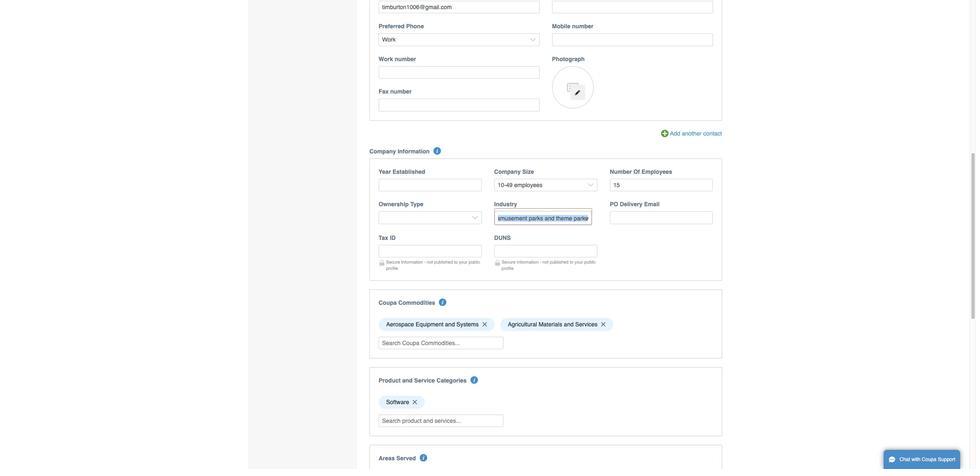 Task type: vqa. For each thing, say whether or not it's contained in the screenshot.
Performance
no



Task type: describe. For each thing, give the bounding box(es) containing it.
agricultural
[[508, 321, 537, 328]]

ownership
[[379, 201, 409, 208]]

phone
[[406, 23, 424, 30]]

work number
[[379, 56, 416, 62]]

secure information - not published to your public profile for tax id
[[386, 260, 480, 271]]

profile for duns
[[502, 266, 514, 271]]

aerospace equipment and systems option
[[379, 318, 495, 331]]

photograph
[[552, 56, 585, 62]]

to for tax id
[[454, 260, 458, 265]]

0 horizontal spatial and
[[402, 378, 413, 384]]

materials
[[539, 321, 563, 328]]

fax
[[379, 88, 389, 95]]

aerospace
[[386, 321, 414, 328]]

not for tax id
[[427, 260, 433, 265]]

support
[[938, 457, 956, 463]]

served
[[397, 456, 416, 462]]

email
[[644, 201, 660, 208]]

aerospace equipment and systems
[[386, 321, 479, 328]]

agricultural materials and services option
[[501, 318, 614, 331]]

chat
[[900, 457, 911, 463]]

Fax number text field
[[379, 99, 540, 112]]

id
[[390, 235, 396, 241]]

employees
[[642, 169, 673, 175]]

year established
[[379, 169, 425, 175]]

your for duns
[[575, 260, 583, 265]]

product
[[379, 378, 401, 384]]

coupa inside button
[[922, 457, 937, 463]]

information for tax id
[[401, 260, 423, 265]]

work
[[379, 56, 393, 62]]

tax
[[379, 235, 388, 241]]

preferred
[[379, 23, 405, 30]]

Search product and services... field
[[379, 415, 504, 428]]

number for mobile number
[[572, 23, 594, 30]]

additional information image for product and service categories
[[471, 377, 478, 384]]

information for duns
[[517, 260, 539, 265]]

preferred phone
[[379, 23, 424, 30]]

add
[[670, 130, 681, 137]]

not for duns
[[543, 260, 549, 265]]

published for tax id
[[434, 260, 453, 265]]

commodities
[[399, 300, 435, 306]]

mobile
[[552, 23, 571, 30]]

Mobile number text field
[[552, 33, 713, 46]]

year
[[379, 169, 391, 175]]

profile for tax id
[[386, 266, 398, 271]]

software option
[[379, 396, 425, 409]]

chat with coupa support button
[[884, 450, 961, 470]]

categories
[[437, 378, 467, 384]]

mobile number
[[552, 23, 594, 30]]

change image image
[[575, 90, 581, 96]]

PO Delivery Email text field
[[610, 212, 713, 224]]

Tax ID text field
[[379, 245, 482, 258]]



Task type: locate. For each thing, give the bounding box(es) containing it.
information up established in the top of the page
[[398, 148, 430, 155]]

chat with coupa support
[[900, 457, 956, 463]]

coupa up the aerospace
[[379, 300, 397, 306]]

selected list box containing software
[[376, 394, 716, 411]]

and for materials
[[564, 321, 574, 328]]

company up year
[[370, 148, 396, 155]]

- down tax id text field
[[424, 260, 426, 265]]

another
[[682, 130, 702, 137]]

DUNS text field
[[494, 245, 598, 258]]

0 vertical spatial company
[[370, 148, 396, 155]]

0 horizontal spatial to
[[454, 260, 458, 265]]

company information
[[370, 148, 430, 155]]

public
[[469, 260, 480, 265], [585, 260, 596, 265]]

secure information - not published to your public profile down duns 'text field'
[[502, 260, 596, 271]]

- down duns 'text field'
[[540, 260, 542, 265]]

- for duns
[[540, 260, 542, 265]]

po
[[610, 201, 619, 208]]

0 horizontal spatial -
[[424, 260, 426, 265]]

number for fax number
[[390, 88, 412, 95]]

public for tax id
[[469, 260, 480, 265]]

Year Established text field
[[379, 179, 482, 192]]

1 vertical spatial coupa
[[922, 457, 937, 463]]

ownership type
[[379, 201, 424, 208]]

0 horizontal spatial published
[[434, 260, 453, 265]]

0 horizontal spatial public
[[469, 260, 480, 265]]

secure information - not published to your public profile down tax id text field
[[386, 260, 480, 271]]

2 your from the left
[[575, 260, 583, 265]]

2 vertical spatial additional information image
[[471, 377, 478, 384]]

1 vertical spatial number
[[395, 56, 416, 62]]

2 published from the left
[[550, 260, 569, 265]]

company for company size
[[494, 169, 521, 175]]

coupa
[[379, 300, 397, 306], [922, 457, 937, 463]]

add another contact button
[[662, 129, 722, 139]]

number for work number
[[395, 56, 416, 62]]

your down duns 'text field'
[[575, 260, 583, 265]]

1 secure from the left
[[386, 260, 400, 265]]

selected list box for product and service categories
[[376, 394, 716, 411]]

agricultural materials and services
[[508, 321, 598, 328]]

additional information image
[[434, 147, 441, 155], [439, 299, 447, 306], [471, 377, 478, 384]]

1 vertical spatial company
[[494, 169, 521, 175]]

size
[[523, 169, 534, 175]]

and inside option
[[564, 321, 574, 328]]

number right fax
[[390, 88, 412, 95]]

add another contact
[[670, 130, 722, 137]]

information down tax id text field
[[401, 260, 423, 265]]

secure down the duns
[[502, 260, 516, 265]]

-
[[424, 260, 426, 265], [540, 260, 542, 265]]

to for duns
[[570, 260, 574, 265]]

2 not from the left
[[543, 260, 549, 265]]

0 vertical spatial number
[[572, 23, 594, 30]]

1 selected list box from the top
[[376, 316, 716, 333]]

2 to from the left
[[570, 260, 574, 265]]

duns
[[494, 235, 511, 241]]

1 horizontal spatial -
[[540, 260, 542, 265]]

0 horizontal spatial secure information - not published to your public profile
[[386, 260, 480, 271]]

delivery
[[620, 201, 643, 208]]

Work number text field
[[379, 66, 540, 79]]

1 horizontal spatial coupa
[[922, 457, 937, 463]]

1 your from the left
[[459, 260, 468, 265]]

secure for duns
[[502, 260, 516, 265]]

and left systems on the bottom of the page
[[445, 321, 455, 328]]

to down duns 'text field'
[[570, 260, 574, 265]]

2 secure information - not published to your public profile from the left
[[502, 260, 596, 271]]

not down tax id text field
[[427, 260, 433, 265]]

1 horizontal spatial your
[[575, 260, 583, 265]]

2 vertical spatial number
[[390, 88, 412, 95]]

coupa right with
[[922, 457, 937, 463]]

Number Of Employees text field
[[610, 179, 713, 192]]

profile
[[386, 266, 398, 271], [502, 266, 514, 271]]

- for tax id
[[424, 260, 426, 265]]

additional information image right categories
[[471, 377, 478, 384]]

your down tax id text field
[[459, 260, 468, 265]]

number
[[610, 169, 632, 175]]

industry
[[494, 201, 517, 208]]

2 selected list box from the top
[[376, 394, 716, 411]]

secure information - not published to your public profile
[[386, 260, 480, 271], [502, 260, 596, 271]]

1 horizontal spatial not
[[543, 260, 549, 265]]

photograph image
[[552, 66, 594, 109]]

of
[[634, 169, 640, 175]]

2 - from the left
[[540, 260, 542, 265]]

published
[[434, 260, 453, 265], [550, 260, 569, 265]]

tax id
[[379, 235, 396, 241]]

product and service categories
[[379, 378, 467, 384]]

software
[[386, 399, 409, 406]]

0 vertical spatial selected list box
[[376, 316, 716, 333]]

with
[[912, 457, 921, 463]]

1 public from the left
[[469, 260, 480, 265]]

to
[[454, 260, 458, 265], [570, 260, 574, 265]]

contact
[[704, 130, 722, 137]]

number of employees
[[610, 169, 673, 175]]

coupa commodities
[[379, 300, 435, 306]]

selected list box
[[376, 316, 716, 333], [376, 394, 716, 411]]

1 vertical spatial additional information image
[[439, 299, 447, 306]]

additional information image up 'aerospace equipment and systems' option
[[439, 299, 447, 306]]

0 horizontal spatial secure
[[386, 260, 400, 265]]

1 horizontal spatial company
[[494, 169, 521, 175]]

secure down id
[[386, 260, 400, 265]]

number
[[572, 23, 594, 30], [395, 56, 416, 62], [390, 88, 412, 95]]

profile down the duns
[[502, 266, 514, 271]]

services
[[576, 321, 598, 328]]

equipment
[[416, 321, 444, 328]]

selected list box for coupa commodities
[[376, 316, 716, 333]]

service
[[414, 378, 435, 384]]

1 published from the left
[[434, 260, 453, 265]]

0 horizontal spatial company
[[370, 148, 396, 155]]

2 secure from the left
[[502, 260, 516, 265]]

company
[[370, 148, 396, 155], [494, 169, 521, 175]]

type
[[411, 201, 424, 208]]

1 vertical spatial selected list box
[[376, 394, 716, 411]]

additional information image
[[420, 455, 427, 462]]

0 horizontal spatial your
[[459, 260, 468, 265]]

number right the work
[[395, 56, 416, 62]]

1 not from the left
[[427, 260, 433, 265]]

number right mobile
[[572, 23, 594, 30]]

1 horizontal spatial and
[[445, 321, 455, 328]]

0 vertical spatial coupa
[[379, 300, 397, 306]]

0 vertical spatial additional information image
[[434, 147, 441, 155]]

published down duns 'text field'
[[550, 260, 569, 265]]

and
[[445, 321, 455, 328], [564, 321, 574, 328], [402, 378, 413, 384]]

your
[[459, 260, 468, 265], [575, 260, 583, 265]]

Role text field
[[552, 1, 713, 14]]

selected list box containing aerospace equipment and systems
[[376, 316, 716, 333]]

1 secure information - not published to your public profile from the left
[[386, 260, 480, 271]]

secure for tax id
[[386, 260, 400, 265]]

1 horizontal spatial profile
[[502, 266, 514, 271]]

published down tax id text field
[[434, 260, 453, 265]]

additional information image for coupa commodities
[[439, 299, 447, 306]]

your for tax id
[[459, 260, 468, 265]]

information
[[398, 148, 430, 155], [401, 260, 423, 265], [517, 260, 539, 265]]

1 horizontal spatial to
[[570, 260, 574, 265]]

0 horizontal spatial profile
[[386, 266, 398, 271]]

secure information - not published to your public profile for duns
[[502, 260, 596, 271]]

not down duns 'text field'
[[543, 260, 549, 265]]

Industry text field
[[495, 212, 591, 225]]

2 horizontal spatial and
[[564, 321, 574, 328]]

0 horizontal spatial coupa
[[379, 300, 397, 306]]

None text field
[[379, 1, 540, 14]]

1 horizontal spatial secure
[[502, 260, 516, 265]]

additional information image for company information
[[434, 147, 441, 155]]

areas served
[[379, 456, 416, 462]]

and inside option
[[445, 321, 455, 328]]

systems
[[457, 321, 479, 328]]

and for equipment
[[445, 321, 455, 328]]

information down duns 'text field'
[[517, 260, 539, 265]]

established
[[393, 169, 425, 175]]

Search Coupa Commodities... field
[[379, 337, 504, 350]]

2 public from the left
[[585, 260, 596, 265]]

and left service
[[402, 378, 413, 384]]

public for duns
[[585, 260, 596, 265]]

and left services
[[564, 321, 574, 328]]

2 profile from the left
[[502, 266, 514, 271]]

1 to from the left
[[454, 260, 458, 265]]

0 horizontal spatial not
[[427, 260, 433, 265]]

1 - from the left
[[424, 260, 426, 265]]

fax number
[[379, 88, 412, 95]]

secure
[[386, 260, 400, 265], [502, 260, 516, 265]]

1 horizontal spatial public
[[585, 260, 596, 265]]

profile down id
[[386, 266, 398, 271]]

1 horizontal spatial published
[[550, 260, 569, 265]]

1 profile from the left
[[386, 266, 398, 271]]

company for company information
[[370, 148, 396, 155]]

po delivery email
[[610, 201, 660, 208]]

areas
[[379, 456, 395, 462]]

published for duns
[[550, 260, 569, 265]]

to down tax id text field
[[454, 260, 458, 265]]

additional information image up year established 'text field'
[[434, 147, 441, 155]]

1 horizontal spatial secure information - not published to your public profile
[[502, 260, 596, 271]]

company left size
[[494, 169, 521, 175]]

not
[[427, 260, 433, 265], [543, 260, 549, 265]]

company size
[[494, 169, 534, 175]]



